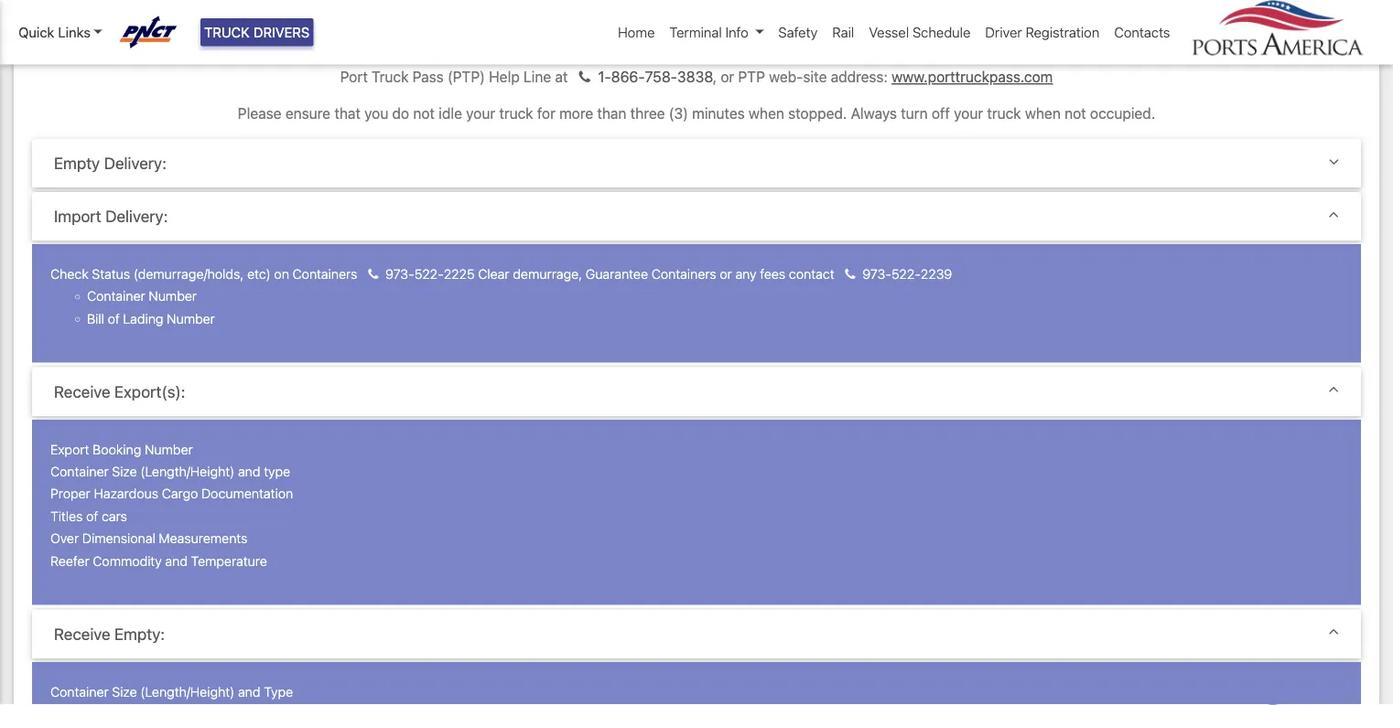 Task type: vqa. For each thing, say whether or not it's contained in the screenshot.
THE POLICY:
no



Task type: locate. For each thing, give the bounding box(es) containing it.
1 horizontal spatial your
[[954, 105, 983, 122]]

0 horizontal spatial phone image
[[579, 70, 591, 85]]

1 horizontal spatial truck
[[987, 105, 1021, 122]]

phone image for 973-522-2239
[[845, 268, 856, 281]]

0 vertical spatial phone image
[[579, 70, 591, 85]]

1 vertical spatial or
[[720, 266, 732, 282]]

1 vertical spatial (length/height)
[[140, 684, 235, 700]]

of left cars on the bottom left of page
[[86, 509, 98, 524]]

three
[[630, 105, 665, 122]]

1 vertical spatial of
[[86, 509, 98, 524]]

container
[[87, 289, 145, 304], [50, 464, 109, 479], [50, 684, 109, 700]]

0 vertical spatial truck
[[204, 24, 250, 40]]

receive left empty:
[[54, 625, 110, 644]]

valid
[[630, 10, 660, 27]]

phone image right contact
[[845, 268, 856, 281]]

delivery: for empty delivery:
[[104, 154, 167, 173]]

or left fees
[[720, 266, 732, 282]]

phone image for 1-866-758-3838
[[579, 70, 591, 85]]

terminal
[[670, 24, 722, 40]]

1 horizontal spatial not
[[1065, 105, 1086, 122]]

0 horizontal spatial when
[[749, 105, 785, 122]]

reefer
[[50, 554, 89, 569]]

866-
[[611, 68, 645, 86]]

angle down image inside empty delivery: link
[[1329, 154, 1339, 170]]

0 horizontal spatial rfid
[[757, 46, 788, 64]]

rfid up web-
[[757, 46, 788, 64]]

container inside receive empty: tab panel
[[50, 684, 109, 700]]

booking
[[93, 442, 141, 457]]

angle down image for receive export(s):
[[1329, 382, 1339, 398]]

1 size from the top
[[112, 464, 137, 479]]

or
[[721, 68, 734, 86], [720, 266, 732, 282]]

tab list
[[32, 139, 1361, 706]]

empty
[[54, 154, 100, 173]]

and down measurements
[[165, 554, 188, 569]]

clear
[[478, 266, 510, 282]]

0 horizontal spatial 522-
[[415, 266, 444, 282]]

than
[[597, 105, 627, 122]]

contacts
[[1114, 24, 1170, 40]]

export(s):
[[114, 382, 185, 401]]

1 horizontal spatial of
[[108, 311, 120, 327]]

import delivery:
[[54, 207, 168, 226]]

tags
[[792, 46, 821, 64]]

973-
[[386, 266, 415, 282], [863, 266, 892, 282]]

2 vertical spatial angle down image
[[1329, 382, 1339, 398]]

delivery:
[[104, 154, 167, 173], [105, 207, 168, 226]]

522- for 2225
[[415, 266, 444, 282]]

on
[[274, 266, 289, 282]]

2 vertical spatial number
[[145, 442, 193, 457]]

rfid inside motor carriers with any issues relative to rfid tags can contact: port truck pass (ptp) help line at
[[757, 46, 788, 64]]

container inside container number bill of lading number
[[87, 289, 145, 304]]

any up 866-
[[615, 46, 639, 64]]

container for container size (length/height) and type
[[50, 684, 109, 700]]

container size (length/height) and type
[[50, 684, 293, 700]]

1 horizontal spatial when
[[1025, 105, 1061, 122]]

(length/height) up cargo
[[140, 464, 235, 479]]

size
[[112, 464, 137, 479], [112, 684, 137, 700]]

truck right port
[[372, 68, 409, 86]]

containers down 'import delivery:' link
[[652, 266, 716, 282]]

0 vertical spatial any
[[615, 46, 639, 64]]

1 horizontal spatial 522-
[[892, 266, 921, 282]]

2 vertical spatial container
[[50, 684, 109, 700]]

973-522-2239 link
[[838, 266, 952, 282]]

rail
[[832, 24, 854, 40]]

2 973- from the left
[[863, 266, 892, 282]]

1 vertical spatial phone image
[[845, 268, 856, 281]]

1 vertical spatial truck
[[372, 68, 409, 86]]

truck drivers link
[[201, 18, 313, 46]]

0 horizontal spatial 973-
[[386, 266, 415, 282]]

not left occupied.
[[1065, 105, 1086, 122]]

0 horizontal spatial truck
[[499, 105, 533, 122]]

any inside motor carriers with any issues relative to rfid tags can contact: port truck pass (ptp) help line at
[[615, 46, 639, 64]]

522- for 2239
[[892, 266, 921, 282]]

any
[[615, 46, 639, 64], [736, 266, 757, 282]]

1 (length/height) from the top
[[140, 464, 235, 479]]

please
[[238, 105, 282, 122]]

3 angle down image from the top
[[1329, 382, 1339, 398]]

1 vertical spatial angle down image
[[1329, 207, 1339, 223]]

tab list containing empty delivery:
[[32, 139, 1361, 706]]

0 vertical spatial delivery:
[[104, 154, 167, 173]]

0 vertical spatial number
[[149, 289, 197, 304]]

or right ,
[[721, 68, 734, 86]]

etc)
[[247, 266, 271, 282]]

stopped.
[[788, 105, 847, 122]]

1 vertical spatial any
[[736, 266, 757, 282]]

truck down www.porttruckpass.com 'link'
[[987, 105, 1021, 122]]

delivery: right import
[[105, 207, 168, 226]]

1 vertical spatial rfid
[[757, 46, 788, 64]]

1 horizontal spatial phone image
[[845, 268, 856, 281]]

schedule
[[913, 24, 971, 40]]

over
[[50, 531, 79, 547]]

0 horizontal spatial of
[[86, 509, 98, 524]]

522-
[[415, 266, 444, 282], [892, 266, 921, 282]]

973- left 2239
[[863, 266, 892, 282]]

any inside import delivery: tab panel
[[736, 266, 757, 282]]

2 size from the top
[[112, 684, 137, 700]]

2 your from the left
[[954, 105, 983, 122]]

0 vertical spatial receive
[[54, 382, 110, 401]]

web-
[[769, 68, 803, 86]]

(length/height) inside export booking number container size (length/height) and type proper hazardous cargo documentation titles of cars over dimensional measurements reefer commodity and temperature
[[140, 464, 235, 479]]

angle down image
[[1329, 154, 1339, 170], [1329, 207, 1339, 223], [1329, 382, 1339, 398]]

your right "idle"
[[466, 105, 495, 122]]

lading
[[123, 311, 163, 327]]

rfid
[[862, 10, 895, 27], [757, 46, 788, 64]]

vessel schedule link
[[862, 15, 978, 50]]

card
[[800, 10, 829, 27]]

0 vertical spatial (length/height)
[[140, 464, 235, 479]]

1 horizontal spatial rfid
[[862, 10, 895, 27]]

when down www.porttruckpass.com
[[1025, 105, 1061, 122]]

container for container number bill of lading number
[[87, 289, 145, 304]]

2 truck from the left
[[987, 105, 1021, 122]]

phone image
[[579, 70, 591, 85], [845, 268, 856, 281]]

2 when from the left
[[1025, 105, 1061, 122]]

truck
[[204, 24, 250, 40], [372, 68, 409, 86]]

occupied.
[[1090, 105, 1156, 122]]

help
[[489, 68, 520, 86]]

1 not from the left
[[413, 105, 435, 122]]

1 horizontal spatial any
[[736, 266, 757, 282]]

758-
[[645, 68, 677, 86]]

receive
[[54, 382, 110, 401], [54, 625, 110, 644]]

0 vertical spatial size
[[112, 464, 137, 479]]

proper
[[50, 486, 91, 502]]

1 horizontal spatial 973-
[[863, 266, 892, 282]]

phone image inside the 1-866-758-3838 link
[[579, 70, 591, 85]]

0 horizontal spatial not
[[413, 105, 435, 122]]

1 receive from the top
[[54, 382, 110, 401]]

size down empty:
[[112, 684, 137, 700]]

must
[[557, 10, 591, 27]]

import delivery: link
[[54, 207, 1339, 226]]

2 522- from the left
[[892, 266, 921, 282]]

export booking number container size (length/height) and type proper hazardous cargo documentation titles of cars over dimensional measurements reefer commodity and temperature
[[50, 442, 293, 569]]

0 vertical spatial container
[[87, 289, 145, 304]]

export
[[50, 442, 89, 457]]

container down receive empty:
[[50, 684, 109, 700]]

containers right on
[[293, 266, 357, 282]]

receive export(s): tab panel
[[32, 420, 1361, 609]]

2 angle down image from the top
[[1329, 207, 1339, 223]]

1 vertical spatial number
[[167, 311, 215, 327]]

2 not from the left
[[1065, 105, 1086, 122]]

container inside export booking number container size (length/height) and type proper hazardous cargo documentation titles of cars over dimensional measurements reefer commodity and temperature
[[50, 464, 109, 479]]

2225
[[444, 266, 475, 282]]

can
[[825, 46, 849, 64]]

(length/height) down empty:
[[140, 684, 235, 700]]

receive empty:
[[54, 625, 165, 644]]

angle down image inside 'receive export(s):' link
[[1329, 382, 1339, 398]]

truck left the for
[[499, 105, 533, 122]]

home
[[618, 24, 655, 40]]

1 horizontal spatial truck
[[372, 68, 409, 86]]

973-522-2225
[[382, 266, 475, 282]]

please ensure that you do not idle your truck for more than three (3) minutes when stopped. always turn off your truck when not occupied.
[[238, 105, 1156, 122]]

not
[[413, 105, 435, 122], [1065, 105, 1086, 122]]

1 angle down image from the top
[[1329, 154, 1339, 170]]

0 vertical spatial angle down image
[[1329, 154, 1339, 170]]

2 (length/height) from the top
[[140, 684, 235, 700]]

commodity
[[93, 554, 162, 569]]

1-
[[598, 68, 611, 86]]

site
[[803, 68, 827, 86]]

phone image left 1-
[[579, 70, 591, 85]]

any left fees
[[736, 266, 757, 282]]

0 horizontal spatial containers
[[293, 266, 357, 282]]

angle down image inside 'import delivery:' link
[[1329, 207, 1339, 223]]

1 vertical spatial receive
[[54, 625, 110, 644]]

size up hazardous at the bottom left of page
[[112, 464, 137, 479]]

sealink
[[664, 10, 716, 27]]

truck
[[499, 105, 533, 122], [987, 105, 1021, 122]]

card,
[[720, 10, 753, 27]]

receive up export at the bottom of page
[[54, 382, 110, 401]]

dimensional
[[82, 531, 155, 547]]

truck drivers
[[204, 24, 310, 40]]

and left the type
[[238, 684, 260, 700]]

of
[[108, 311, 120, 327], [86, 509, 98, 524]]

measurements
[[159, 531, 248, 547]]

973- right phone icon
[[386, 266, 415, 282]]

and right card at right top
[[833, 10, 858, 27]]

2 receive from the top
[[54, 625, 110, 644]]

terminal info
[[670, 24, 749, 40]]

0 horizontal spatial your
[[466, 105, 495, 122]]

rfid left 'tag'
[[862, 10, 895, 27]]

container down status
[[87, 289, 145, 304]]

1 your from the left
[[466, 105, 495, 122]]

ensure
[[285, 105, 331, 122]]

0 horizontal spatial any
[[615, 46, 639, 64]]

your right off on the right of the page
[[954, 105, 983, 122]]

motor
[[486, 46, 526, 64]]

0 vertical spatial of
[[108, 311, 120, 327]]

truck left drivers
[[204, 24, 250, 40]]

driver
[[985, 24, 1022, 40]]

quick
[[18, 24, 54, 40]]

delivery: right empty
[[104, 154, 167, 173]]

1 vertical spatial size
[[112, 684, 137, 700]]

1 horizontal spatial containers
[[652, 266, 716, 282]]

container up proper
[[50, 464, 109, 479]]

1 vertical spatial delivery:
[[105, 207, 168, 226]]

drivers
[[253, 24, 310, 40]]

driver registration
[[985, 24, 1100, 40]]

more
[[559, 105, 593, 122]]

not right do
[[413, 105, 435, 122]]

(length/height)
[[140, 464, 235, 479], [140, 684, 235, 700]]

angle down image for import delivery:
[[1329, 207, 1339, 223]]

1 vertical spatial container
[[50, 464, 109, 479]]

1 973- from the left
[[386, 266, 415, 282]]

phone image inside 973-522-2239 'link'
[[845, 268, 856, 281]]

when down ptp
[[749, 105, 785, 122]]

of right bill on the top
[[108, 311, 120, 327]]

1 522- from the left
[[415, 266, 444, 282]]

driver/truck
[[473, 10, 554, 27]]

0 horizontal spatial truck
[[204, 24, 250, 40]]



Task type: describe. For each thing, give the bounding box(es) containing it.
for
[[537, 105, 556, 122]]

size inside receive empty: tab panel
[[112, 684, 137, 700]]

bill
[[87, 311, 104, 327]]

of inside export booking number container size (length/height) and type proper hazardous cargo documentation titles of cars over dimensional measurements reefer commodity and temperature
[[86, 509, 98, 524]]

empty delivery: link
[[54, 154, 1339, 173]]

2 containers from the left
[[652, 266, 716, 282]]

www.porttruckpass.com
[[892, 68, 1053, 86]]

quick links link
[[18, 22, 102, 43]]

at
[[555, 68, 568, 86]]

angle down image
[[1329, 625, 1339, 641]]

contact:
[[853, 46, 907, 64]]

and up documentation
[[238, 464, 260, 479]]

receive export(s):
[[54, 382, 185, 401]]

vessel schedule
[[869, 24, 971, 40]]

hazardous
[[94, 486, 158, 502]]

of inside container number bill of lading number
[[108, 311, 120, 327]]

registration
[[1026, 24, 1100, 40]]

1-866-758-3838
[[594, 68, 713, 86]]

you
[[364, 105, 388, 122]]

with
[[584, 46, 611, 64]]

type
[[264, 464, 290, 479]]

number inside export booking number container size (length/height) and type proper hazardous cargo documentation titles of cars over dimensional measurements reefer commodity and temperature
[[145, 442, 193, 457]]

pass
[[413, 68, 444, 86]]

do
[[392, 105, 409, 122]]

turn
[[901, 105, 928, 122]]

(ptp)
[[448, 68, 485, 86]]

1 when from the left
[[749, 105, 785, 122]]

0 vertical spatial or
[[721, 68, 734, 86]]

contact
[[789, 266, 835, 282]]

973- for 973-522-2225
[[386, 266, 415, 282]]

973- for 973-522-2239
[[863, 266, 892, 282]]

guarantee
[[586, 266, 648, 282]]

(length/height) inside receive empty: tab panel
[[140, 684, 235, 700]]

links
[[58, 24, 91, 40]]

receive for receive export(s):
[[54, 382, 110, 401]]

receive for receive empty:
[[54, 625, 110, 644]]

0 vertical spatial rfid
[[862, 10, 895, 27]]

and inside receive empty: tab panel
[[238, 684, 260, 700]]

idle
[[439, 105, 462, 122]]

port
[[340, 68, 368, 86]]

relative
[[688, 46, 736, 64]]

delivery: for import delivery:
[[105, 207, 168, 226]]

contacts link
[[1107, 15, 1178, 50]]

empty delivery:
[[54, 154, 167, 173]]

minutes
[[692, 105, 745, 122]]

line
[[524, 68, 551, 86]]

973-522-2239
[[859, 266, 952, 282]]

terminal info link
[[662, 15, 771, 50]]

to
[[740, 46, 753, 64]]

cargo
[[162, 486, 198, 502]]

driver registration link
[[978, 15, 1107, 50]]

cars
[[102, 509, 127, 524]]

973-522-2225 link
[[361, 266, 475, 282]]

driver/truck must have valid sealink card, twic card and rfid tag
[[473, 10, 920, 27]]

check
[[50, 266, 89, 282]]

demurrage,
[[513, 266, 582, 282]]

receive empty: tab panel
[[32, 663, 1361, 706]]

rail link
[[825, 15, 862, 50]]

1 containers from the left
[[293, 266, 357, 282]]

safety link
[[771, 15, 825, 50]]

(demurrage/holds,
[[134, 266, 244, 282]]

have
[[594, 10, 626, 27]]

import delivery: tab panel
[[32, 245, 1361, 367]]

receive export(s): link
[[54, 382, 1339, 402]]

vessel
[[869, 24, 909, 40]]

safety
[[779, 24, 818, 40]]

phone image
[[368, 268, 379, 281]]

empty:
[[114, 625, 165, 644]]

clear demurrage, guarantee containers or any fees contact
[[475, 266, 838, 282]]

carriers
[[529, 46, 580, 64]]

type
[[264, 684, 293, 700]]

ptp
[[738, 68, 765, 86]]

address:
[[831, 68, 888, 86]]

receive empty: link
[[54, 625, 1339, 644]]

documentation
[[201, 486, 293, 502]]

import
[[54, 207, 101, 226]]

temperature
[[191, 554, 267, 569]]

issues
[[642, 46, 684, 64]]

1 truck from the left
[[499, 105, 533, 122]]

(3)
[[669, 105, 688, 122]]

angle down image for empty delivery:
[[1329, 154, 1339, 170]]

3838
[[677, 68, 713, 86]]

container number bill of lading number
[[87, 289, 215, 327]]

truck inside motor carriers with any issues relative to rfid tags can contact: port truck pass (ptp) help line at
[[372, 68, 409, 86]]

size inside export booking number container size (length/height) and type proper hazardous cargo documentation titles of cars over dimensional measurements reefer commodity and temperature
[[112, 464, 137, 479]]

that
[[334, 105, 361, 122]]

or inside tab panel
[[720, 266, 732, 282]]

info
[[726, 24, 749, 40]]

check status (demurrage/holds, etc) on containers
[[50, 266, 361, 282]]



